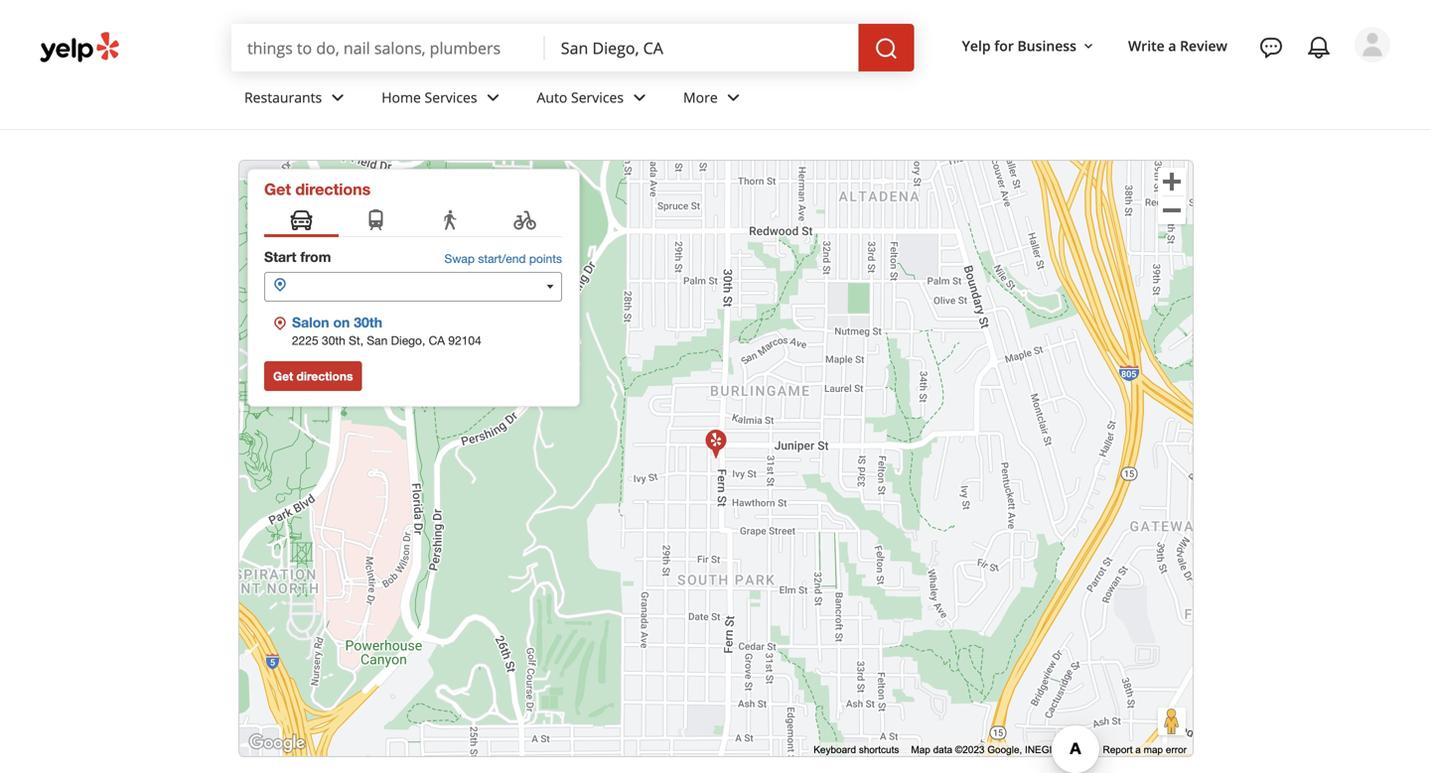Task type: locate. For each thing, give the bounding box(es) containing it.
0 vertical spatial a
[[1168, 36, 1176, 55]]

1 vertical spatial a
[[1136, 745, 1141, 756]]

0 horizontal spatial a
[[1136, 745, 1141, 756]]

google image
[[244, 731, 310, 757]]

map data ©2023 google, inegi
[[911, 745, 1052, 756]]

things to do, nail salons, plumbers text field
[[231, 24, 545, 72]]

services right home
[[425, 88, 477, 107]]

0 horizontal spatial 24 chevron down v2 image
[[628, 86, 652, 110]]

None search field
[[231, 24, 914, 72]]

yelp
[[962, 36, 991, 55]]

review
[[1180, 36, 1228, 55]]

92104
[[448, 334, 481, 348]]

business
[[1018, 36, 1077, 55]]

none field up home
[[231, 24, 545, 72]]

report a map error link
[[1103, 745, 1187, 756]]

2 24 chevron down v2 image from the left
[[481, 86, 505, 110]]

0 horizontal spatial 24 chevron down v2 image
[[326, 86, 350, 110]]

more link
[[668, 72, 762, 129]]

24 chevron down v2 image inside more link
[[722, 86, 746, 110]]

user actions element
[[946, 25, 1418, 147]]

2 none field from the left
[[545, 24, 859, 72]]

apple l. image
[[1355, 27, 1391, 63]]

terms link
[[1064, 745, 1091, 756]]

1 horizontal spatial 24 chevron down v2 image
[[722, 86, 746, 110]]

2 services from the left
[[571, 88, 624, 107]]

get directions down 2225
[[273, 370, 353, 383]]

report a map error
[[1103, 745, 1187, 756]]

a left map
[[1136, 745, 1141, 756]]

map
[[1144, 745, 1163, 756]]

map region
[[60, 131, 1331, 774]]

©2023
[[955, 745, 985, 756]]

restaurants
[[244, 88, 322, 107]]

a right write
[[1168, 36, 1176, 55]]

a
[[1168, 36, 1176, 55], [1136, 745, 1141, 756]]

1 horizontal spatial 24 chevron down v2 image
[[481, 86, 505, 110]]

24 chevron down v2 image inside auto services link
[[628, 86, 652, 110]]

1 none field from the left
[[231, 24, 545, 72]]

services for home services
[[425, 88, 477, 107]]

tab list
[[264, 206, 562, 237]]

restaurants link
[[228, 72, 366, 129]]

directions down 2225
[[297, 370, 353, 383]]

None text field
[[264, 272, 562, 302]]

get
[[264, 180, 291, 199], [273, 370, 293, 383]]

san
[[367, 334, 388, 348]]

1 vertical spatial get
[[273, 370, 293, 383]]

24 chevron down v2 image inside the home services link
[[481, 86, 505, 110]]

terms
[[1064, 745, 1091, 756]]

directions inside button
[[297, 370, 353, 383]]

salon on 30th link
[[292, 314, 382, 331]]

1 horizontal spatial 30th
[[354, 314, 382, 331]]

public transit element
[[364, 209, 388, 234]]

2 24 chevron down v2 image from the left
[[722, 86, 746, 110]]

google,
[[988, 745, 1022, 756]]

30th down salon on 30th link
[[322, 334, 345, 348]]

report
[[1103, 745, 1133, 756]]

swap start/end points
[[445, 252, 562, 266]]

more
[[683, 88, 718, 107]]

24 chevron down v2 image left auto
[[481, 86, 505, 110]]

auto services link
[[521, 72, 668, 129]]

cycling image
[[513, 209, 537, 234]]

from
[[300, 249, 331, 265]]

on
[[333, 314, 350, 331]]

shortcuts
[[859, 745, 899, 756]]

0 horizontal spatial 30th
[[322, 334, 345, 348]]

salon on 30th 2225 30th st, san diego, ca 92104
[[292, 314, 481, 348]]

get directions up 'driving' 'icon'
[[264, 180, 371, 199]]

directions
[[295, 180, 371, 199], [297, 370, 353, 383]]

services right auto
[[571, 88, 624, 107]]

1 24 chevron down v2 image from the left
[[628, 86, 652, 110]]

write
[[1128, 36, 1165, 55]]

public transit image
[[364, 209, 388, 234]]

none field address, neighborhood, city, state or zip
[[545, 24, 859, 72]]

get directions inside button
[[273, 370, 353, 383]]

0 vertical spatial 30th
[[354, 314, 382, 331]]

business categories element
[[228, 72, 1391, 129]]

1 vertical spatial directions
[[297, 370, 353, 383]]

services
[[425, 88, 477, 107], [571, 88, 624, 107]]

write a review
[[1128, 36, 1228, 55]]

30th
[[354, 314, 382, 331], [322, 334, 345, 348]]

1 vertical spatial get directions
[[273, 370, 353, 383]]

24 chevron down v2 image inside restaurants link
[[326, 86, 350, 110]]

st,
[[349, 334, 364, 348]]

swap start/end points link
[[445, 250, 562, 268]]

error
[[1166, 745, 1187, 756]]

24 chevron down v2 image right more
[[722, 86, 746, 110]]

none field up more
[[545, 24, 859, 72]]

30th up san
[[354, 314, 382, 331]]

24 chevron down v2 image right restaurants
[[326, 86, 350, 110]]

0 horizontal spatial services
[[425, 88, 477, 107]]

get directions button
[[264, 362, 362, 391]]

auto
[[537, 88, 568, 107]]

1 horizontal spatial services
[[571, 88, 624, 107]]

get directions
[[264, 180, 371, 199], [273, 370, 353, 383]]

24 chevron down v2 image right auto services
[[628, 86, 652, 110]]

0 vertical spatial directions
[[295, 180, 371, 199]]

none field the things to do, nail salons, plumbers
[[231, 24, 545, 72]]

home
[[382, 88, 421, 107]]

search image
[[875, 37, 898, 61]]

directions up 'driving' 'icon'
[[295, 180, 371, 199]]

get down 2225
[[273, 370, 293, 383]]

1 horizontal spatial a
[[1168, 36, 1176, 55]]

address, neighborhood, city, state or zip text field
[[545, 24, 859, 72]]

24 chevron down v2 image
[[326, 86, 350, 110], [481, 86, 505, 110]]

1 services from the left
[[425, 88, 477, 107]]

None field
[[231, 24, 545, 72], [545, 24, 859, 72]]

swap
[[445, 252, 475, 266]]

24 chevron down v2 image
[[628, 86, 652, 110], [722, 86, 746, 110]]

1 24 chevron down v2 image from the left
[[326, 86, 350, 110]]

get up driving element
[[264, 180, 291, 199]]



Task type: describe. For each thing, give the bounding box(es) containing it.
services for auto services
[[571, 88, 624, 107]]

auto services
[[537, 88, 624, 107]]

ca
[[429, 334, 445, 348]]

get inside button
[[273, 370, 293, 383]]

notifications image
[[1307, 36, 1331, 60]]

inegi
[[1025, 745, 1052, 756]]

messages image
[[1259, 36, 1283, 60]]

write a review link
[[1120, 28, 1236, 64]]

diego,
[[391, 334, 425, 348]]

driving image
[[290, 209, 313, 234]]

keyboard
[[814, 745, 856, 756]]

a for write
[[1168, 36, 1176, 55]]

24 chevron down v2 image for auto services
[[628, 86, 652, 110]]

24 chevron down v2 image for more
[[722, 86, 746, 110]]

24 chevron down v2 image for restaurants
[[326, 86, 350, 110]]

a for report
[[1136, 745, 1141, 756]]

walking element
[[439, 209, 462, 234]]

16 chevron down v2 image
[[1081, 38, 1096, 54]]

walking image
[[439, 209, 462, 234]]

data
[[933, 745, 953, 756]]

home services link
[[366, 72, 521, 129]]

yelp for business
[[962, 36, 1077, 55]]

0 vertical spatial get directions
[[264, 180, 371, 199]]

keyboard shortcuts button
[[814, 744, 899, 758]]

start
[[264, 249, 296, 265]]

home services
[[382, 88, 477, 107]]

points
[[529, 252, 562, 266]]

for
[[994, 36, 1014, 55]]

yelp for business button
[[954, 28, 1104, 64]]

2225
[[292, 334, 319, 348]]

map
[[911, 745, 931, 756]]

salon on 30th image
[[704, 427, 728, 459]]

driving element
[[290, 209, 313, 234]]

start/end
[[478, 252, 526, 266]]

1 vertical spatial 30th
[[322, 334, 345, 348]]

0 vertical spatial get
[[264, 180, 291, 199]]

salon
[[292, 314, 329, 331]]

cycling element
[[513, 209, 537, 234]]

start from
[[264, 249, 331, 265]]

24 chevron down v2 image for home services
[[481, 86, 505, 110]]

keyboard shortcuts
[[814, 745, 899, 756]]



Task type: vqa. For each thing, say whether or not it's contained in the screenshot.
top directions
yes



